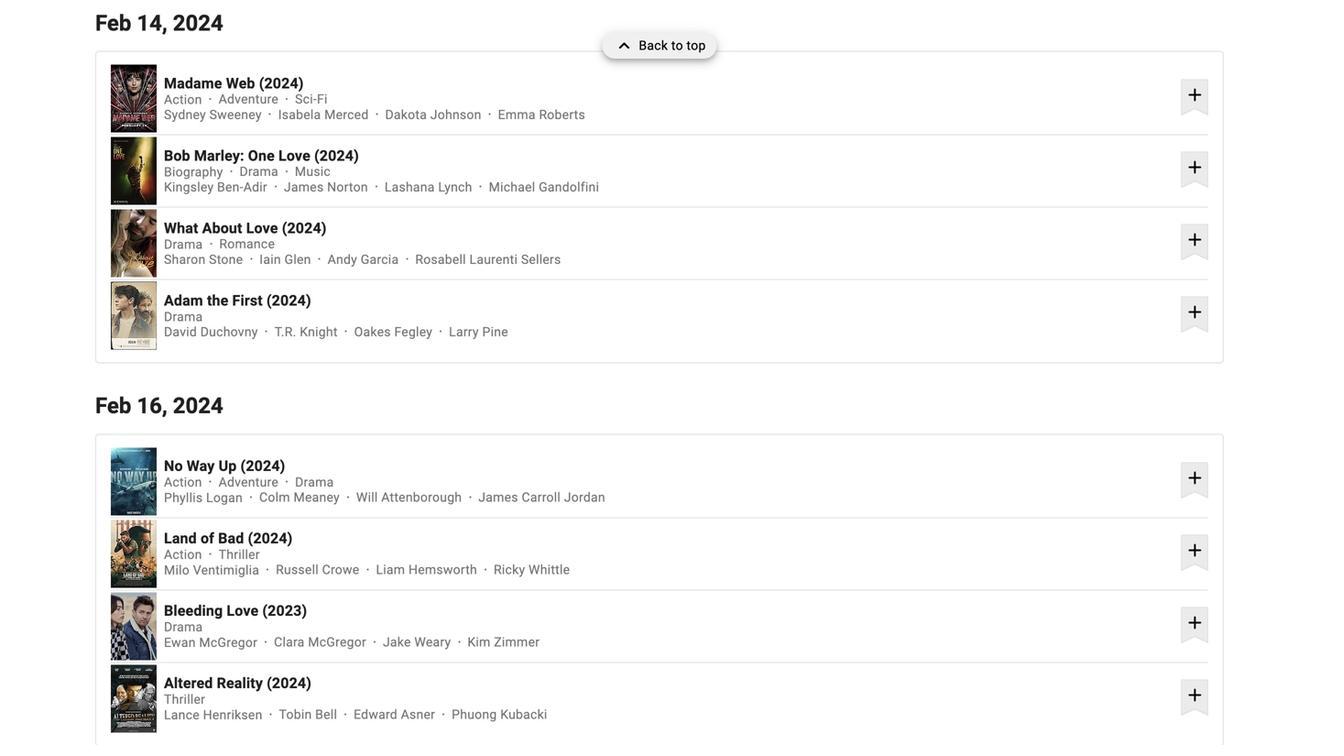 Task type: vqa. For each thing, say whether or not it's contained in the screenshot.
'Undo''
no



Task type: locate. For each thing, give the bounding box(es) containing it.
mcgregor right clara
[[308, 635, 367, 650]]

1 feb from the top
[[95, 10, 131, 36]]

action
[[164, 92, 202, 107], [164, 475, 202, 490], [164, 547, 202, 562]]

adventure up logan
[[219, 475, 279, 490]]

2024 for feb 14, 2024
[[173, 10, 223, 36]]

bob marley: one love (2024) button
[[164, 147, 1175, 164]]

2024 right 16,
[[173, 393, 223, 419]]

web
[[226, 74, 255, 92]]

1 vertical spatial thriller
[[164, 692, 205, 707]]

(2024) right bad
[[248, 530, 293, 547]]

ben-
[[217, 180, 244, 195]]

feb left 14,
[[95, 10, 131, 36]]

t.r. knight
[[275, 324, 338, 339]]

feb left 16,
[[95, 393, 131, 419]]

group left david
[[111, 282, 157, 350]]

group left the lance
[[111, 665, 157, 733]]

feb for feb 14, 2024
[[95, 10, 131, 36]]

(2024) up glen at top
[[282, 219, 327, 237]]

mcgregor for clara mcgregor
[[308, 635, 367, 650]]

1 adventure from the top
[[219, 92, 279, 107]]

drama up ewan
[[164, 619, 203, 635]]

altered
[[164, 675, 213, 692]]

group left milo
[[111, 520, 157, 588]]

ewan mcgregor and clara mcgregor in bleeding love (2023) image
[[111, 592, 157, 660]]

feb for feb 16, 2024
[[95, 393, 131, 419]]

6 group from the top
[[111, 520, 157, 588]]

edward
[[354, 707, 398, 722]]

0 vertical spatial adventure
[[219, 92, 279, 107]]

5 add image from the top
[[1184, 539, 1206, 561]]

(2024) up tobin
[[267, 675, 312, 692]]

group left bob
[[111, 137, 157, 205]]

james carroll jordan
[[479, 490, 606, 505]]

drama inside bleeding love (2023) drama
[[164, 619, 203, 635]]

0 vertical spatial james
[[284, 180, 324, 195]]

dakota johnson, tahar rahim, sydney sweeney, isabela merced, and celeste o'connor in madame web (2024) image
[[111, 65, 157, 133]]

adventure up the 'sweeney'
[[219, 92, 279, 107]]

bell
[[315, 707, 337, 722]]

1 vertical spatial james
[[479, 490, 519, 505]]

group for madame web (2024)
[[111, 65, 157, 133]]

2 add image from the top
[[1184, 612, 1206, 634]]

5 group from the top
[[111, 448, 157, 515]]

1 horizontal spatial james
[[479, 490, 519, 505]]

michael gandolfini
[[489, 180, 600, 195]]

1 group from the top
[[111, 65, 157, 133]]

laurenti
[[470, 252, 518, 267]]

love up "iain"
[[246, 219, 278, 237]]

david duchovny
[[164, 324, 258, 339]]

group left what
[[111, 210, 157, 277]]

ewan
[[164, 635, 196, 650]]

0 vertical spatial add image
[[1184, 467, 1206, 489]]

dakota johnson
[[385, 107, 482, 122]]

group
[[111, 65, 157, 133], [111, 137, 157, 205], [111, 210, 157, 277], [111, 282, 157, 350], [111, 448, 157, 515], [111, 520, 157, 588], [111, 592, 157, 660], [111, 665, 157, 733]]

2 adventure from the top
[[219, 475, 279, 490]]

kingsley
[[164, 180, 214, 195]]

group left no
[[111, 448, 157, 515]]

2 mcgregor from the left
[[308, 635, 367, 650]]

0 vertical spatial 2024
[[173, 10, 223, 36]]

jake weary
[[383, 635, 451, 650]]

james down the "music"
[[284, 180, 324, 195]]

group left ewan
[[111, 592, 157, 660]]

thriller up the lance
[[164, 692, 205, 707]]

2 action from the top
[[164, 475, 202, 490]]

kim zimmer
[[468, 635, 540, 650]]

group for bob marley: one love (2024)
[[111, 137, 157, 205]]

back
[[639, 38, 668, 53]]

0 vertical spatial feb
[[95, 10, 131, 36]]

bleeding
[[164, 602, 223, 620]]

lance
[[164, 707, 200, 722]]

kingsley ben-adir in bob marley: one love (2024) image
[[111, 137, 157, 205]]

drama up adir
[[240, 164, 279, 179]]

1 mcgregor from the left
[[199, 635, 258, 650]]

love
[[279, 147, 311, 164], [246, 219, 278, 237], [227, 602, 259, 620]]

emma
[[498, 107, 536, 122]]

sellers
[[521, 252, 561, 267]]

drama up the meaney
[[295, 475, 334, 490]]

zimmer
[[494, 635, 540, 650]]

2 feb from the top
[[95, 393, 131, 419]]

logan
[[206, 490, 243, 505]]

one
[[248, 147, 275, 164]]

land
[[164, 530, 197, 547]]

first
[[232, 292, 263, 309]]

2 add image from the top
[[1184, 156, 1206, 178]]

0 vertical spatial love
[[279, 147, 311, 164]]

carroll
[[522, 490, 561, 505]]

mcgregor down bleeding love (2023) drama
[[199, 635, 258, 650]]

drama
[[240, 164, 279, 179], [164, 237, 203, 252], [164, 309, 203, 324], [295, 475, 334, 490], [164, 619, 203, 635]]

1 vertical spatial adventure
[[219, 475, 279, 490]]

bob marley: one love (2024)
[[164, 147, 359, 164]]

adventure
[[219, 92, 279, 107], [219, 475, 279, 490]]

tobin bell
[[279, 707, 337, 722]]

adir
[[244, 180, 268, 195]]

ewan mcgregor
[[164, 635, 258, 650]]

2 vertical spatial action
[[164, 547, 202, 562]]

2 2024 from the top
[[173, 393, 223, 419]]

add image
[[1184, 84, 1206, 106], [1184, 156, 1206, 178], [1184, 229, 1206, 251], [1184, 301, 1206, 323], [1184, 539, 1206, 561], [1184, 684, 1206, 706]]

lynch
[[438, 180, 473, 195]]

love left (2023)
[[227, 602, 259, 620]]

1 vertical spatial add image
[[1184, 612, 1206, 634]]

action up phyllis
[[164, 475, 202, 490]]

drama inside "adam the first (2024) drama"
[[164, 309, 203, 324]]

russell crowe
[[276, 562, 360, 578]]

james
[[284, 180, 324, 195], [479, 490, 519, 505]]

james for james norton
[[284, 180, 324, 195]]

pine
[[483, 324, 509, 339]]

0 horizontal spatial james
[[284, 180, 324, 195]]

1 add image from the top
[[1184, 84, 1206, 106]]

love right one
[[279, 147, 311, 164]]

3 add image from the top
[[1184, 229, 1206, 251]]

1 vertical spatial action
[[164, 475, 202, 490]]

thriller up ventimiglia
[[219, 547, 260, 562]]

milo ventimiglia
[[164, 562, 259, 578]]

1 2024 from the top
[[173, 10, 223, 36]]

no way up (2024)
[[164, 457, 285, 475]]

1 vertical spatial feb
[[95, 393, 131, 419]]

meaney
[[294, 490, 340, 505]]

adam the first (2024) button
[[164, 292, 1175, 309]]

1 vertical spatial 2024
[[173, 393, 223, 419]]

4 group from the top
[[111, 282, 157, 350]]

music
[[295, 164, 331, 179]]

drama up david
[[164, 309, 203, 324]]

action up milo
[[164, 547, 202, 562]]

(2024) inside "adam the first (2024) drama"
[[267, 292, 311, 309]]

action up sydney
[[164, 92, 202, 107]]

romance
[[219, 237, 275, 252]]

russell crowe, milo ventimiglia, luke hemsworth, ricky whittle, and liam hemsworth in land of bad (2024) image
[[111, 520, 157, 588]]

isabela
[[278, 107, 321, 122]]

2 vertical spatial love
[[227, 602, 259, 620]]

1 action from the top
[[164, 92, 202, 107]]

0 horizontal spatial mcgregor
[[199, 635, 258, 650]]

1 horizontal spatial mcgregor
[[308, 635, 367, 650]]

drama up sharon
[[164, 237, 203, 252]]

sci-
[[295, 92, 317, 107]]

1 add image from the top
[[1184, 467, 1206, 489]]

2024 right 14,
[[173, 10, 223, 36]]

asner
[[401, 707, 436, 722]]

andy
[[328, 252, 357, 267]]

land of bad (2024)
[[164, 530, 293, 547]]

3 group from the top
[[111, 210, 157, 277]]

james left the carroll
[[479, 490, 519, 505]]

altered reality (2024) button
[[164, 675, 1175, 692]]

8 group from the top
[[111, 665, 157, 733]]

clara mcgregor
[[274, 635, 367, 650]]

group left sydney
[[111, 65, 157, 133]]

phyllis
[[164, 490, 203, 505]]

altered reality (2024) image
[[111, 665, 157, 733]]

add image for no way up (2024)
[[1184, 467, 1206, 489]]

feb
[[95, 10, 131, 36], [95, 393, 131, 419]]

david duchovny and oakes fegley in adam the first (2024) image
[[111, 282, 157, 350]]

norton
[[327, 180, 368, 195]]

clara
[[274, 635, 305, 650]]

sharon stone
[[164, 252, 243, 267]]

henriksen
[[203, 707, 263, 722]]

(2024) up james norton at top left
[[314, 147, 359, 164]]

0 horizontal spatial thriller
[[164, 692, 205, 707]]

7 group from the top
[[111, 592, 157, 660]]

(2024) up 't.r.'
[[267, 292, 311, 309]]

isabela merced
[[278, 107, 369, 122]]

add image
[[1184, 467, 1206, 489], [1184, 612, 1206, 634]]

0 vertical spatial thriller
[[219, 547, 260, 562]]

up
[[219, 457, 237, 475]]

larry
[[449, 324, 479, 339]]

adventure for feb 16, 2024
[[219, 475, 279, 490]]

2 group from the top
[[111, 137, 157, 205]]

love inside bleeding love (2023) drama
[[227, 602, 259, 620]]

expand less image
[[614, 33, 639, 59]]

0 vertical spatial action
[[164, 92, 202, 107]]



Task type: describe. For each thing, give the bounding box(es) containing it.
back to top button
[[603, 33, 717, 59]]

6 add image from the top
[[1184, 684, 1206, 706]]

group for no way up (2024)
[[111, 448, 157, 515]]

thriller inside "altered reality (2024) thriller"
[[164, 692, 205, 707]]

glen
[[285, 252, 311, 267]]

ricky
[[494, 562, 525, 578]]

way
[[187, 457, 215, 475]]

oakes fegley
[[354, 324, 433, 339]]

miguel ángel muñoz and marielle jaffe in what about love (2024) image
[[111, 210, 157, 277]]

adam
[[164, 292, 203, 309]]

kingsley ben-adir
[[164, 180, 268, 195]]

add image for land of bad (2024)
[[1184, 539, 1206, 561]]

no way up (2024) image
[[111, 448, 157, 515]]

bleeding love (2023) button
[[164, 602, 1175, 620]]

what about love (2024) button
[[164, 219, 1175, 237]]

group for adam the first (2024)
[[111, 282, 157, 350]]

(2024) up colm
[[241, 457, 285, 475]]

the
[[207, 292, 229, 309]]

whittle
[[529, 562, 570, 578]]

bleeding love (2023) drama
[[164, 602, 307, 635]]

4 add image from the top
[[1184, 301, 1206, 323]]

1 horizontal spatial thriller
[[219, 547, 260, 562]]

oakes
[[354, 324, 391, 339]]

add image for madame web (2024)
[[1184, 84, 1206, 106]]

merced
[[325, 107, 369, 122]]

add image for bleeding love (2023)
[[1184, 612, 1206, 634]]

james for james carroll jordan
[[479, 490, 519, 505]]

group for bleeding love (2023)
[[111, 592, 157, 660]]

sydney sweeney
[[164, 107, 262, 122]]

feb 14, 2024
[[95, 10, 223, 36]]

sci-fi
[[295, 92, 328, 107]]

attenborough
[[382, 490, 462, 505]]

reality
[[217, 675, 263, 692]]

16,
[[137, 393, 168, 419]]

colm
[[259, 490, 290, 505]]

t.r.
[[275, 324, 297, 339]]

ventimiglia
[[193, 562, 259, 578]]

sharon
[[164, 252, 206, 267]]

sydney
[[164, 107, 206, 122]]

michael
[[489, 180, 536, 195]]

hemsworth
[[409, 562, 478, 578]]

will attenborough
[[356, 490, 462, 505]]

group for land of bad (2024)
[[111, 520, 157, 588]]

liam
[[376, 562, 405, 578]]

add image for what about love (2024)
[[1184, 229, 1206, 251]]

(2024) inside "altered reality (2024) thriller"
[[267, 675, 312, 692]]

mcgregor for ewan mcgregor
[[199, 635, 258, 650]]

1 vertical spatial love
[[246, 219, 278, 237]]

milo
[[164, 562, 190, 578]]

ricky whittle
[[494, 562, 570, 578]]

emma roberts
[[498, 107, 586, 122]]

phyllis logan
[[164, 490, 243, 505]]

rosabell
[[415, 252, 466, 267]]

andy garcia
[[328, 252, 399, 267]]

phuong
[[452, 707, 497, 722]]

roberts
[[539, 107, 586, 122]]

marley:
[[194, 147, 244, 164]]

group for what about love (2024)
[[111, 210, 157, 277]]

knight
[[300, 324, 338, 339]]

colm meaney
[[259, 490, 340, 505]]

(2024) up isabela
[[259, 74, 304, 92]]

will
[[356, 490, 378, 505]]

fegley
[[395, 324, 433, 339]]

johnson
[[431, 107, 482, 122]]

group for altered reality (2024)
[[111, 665, 157, 733]]

phuong kubacki
[[452, 707, 548, 722]]

action for 16,
[[164, 475, 202, 490]]

liam hemsworth
[[376, 562, 478, 578]]

what
[[164, 219, 198, 237]]

2024 for feb 16, 2024
[[173, 393, 223, 419]]

bob
[[164, 147, 190, 164]]

james norton
[[284, 180, 368, 195]]

land of bad (2024) button
[[164, 530, 1175, 547]]

feb 16, 2024
[[95, 393, 223, 419]]

larry pine
[[449, 324, 509, 339]]

biography
[[164, 164, 223, 179]]

adventure for feb 14, 2024
[[219, 92, 279, 107]]

add image for bob marley: one love (2024)
[[1184, 156, 1206, 178]]

top
[[687, 38, 706, 53]]

gandolfini
[[539, 180, 600, 195]]

(2023)
[[262, 602, 307, 620]]

madame web (2024)
[[164, 74, 304, 92]]

to
[[672, 38, 684, 53]]

lance henriksen
[[164, 707, 263, 722]]

weary
[[415, 635, 451, 650]]

3 action from the top
[[164, 547, 202, 562]]

14,
[[137, 10, 168, 36]]

no way up (2024) button
[[164, 457, 1175, 475]]

fi
[[317, 92, 328, 107]]

altered reality (2024) thriller
[[164, 675, 312, 707]]

action for 14,
[[164, 92, 202, 107]]

jake
[[383, 635, 411, 650]]

lashana
[[385, 180, 435, 195]]

sweeney
[[210, 107, 262, 122]]

bad
[[218, 530, 244, 547]]

lashana lynch
[[385, 180, 473, 195]]

crowe
[[322, 562, 360, 578]]

russell
[[276, 562, 319, 578]]

no
[[164, 457, 183, 475]]

back to top
[[639, 38, 706, 53]]



